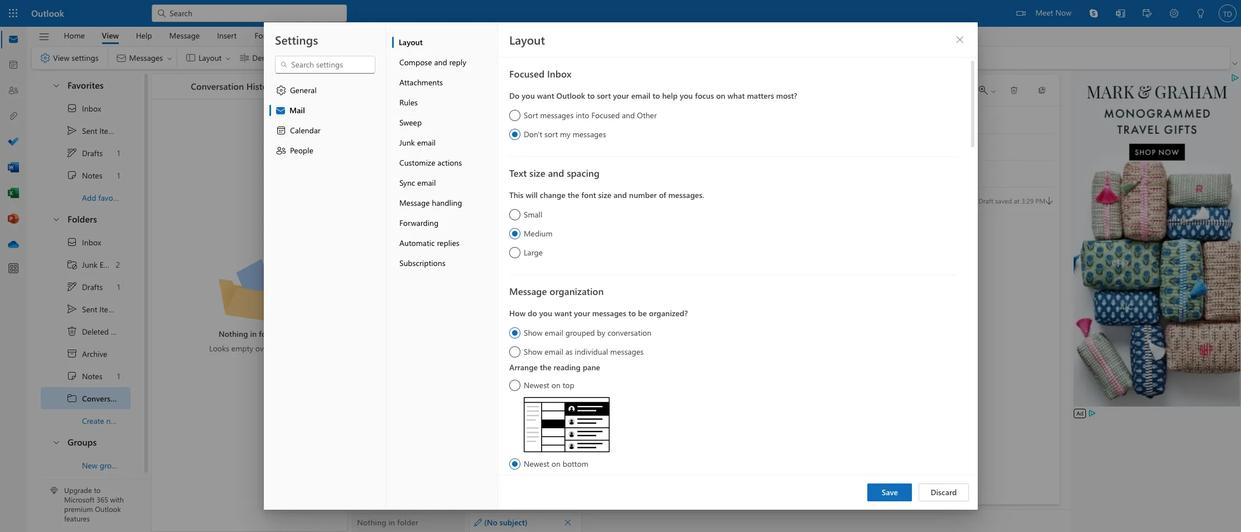 Task type: locate. For each thing, give the bounding box(es) containing it.
1 vertical spatial junk
[[82, 259, 98, 270]]

2 vertical spatial folder
[[397, 517, 419, 528]]

0 horizontal spatial folder
[[123, 416, 143, 426]]

ad
[[1077, 410, 1084, 417]]

 for 1st  tree item from the top
[[66, 103, 78, 114]]

sync email button
[[392, 173, 498, 193]]

 up the 
[[275, 85, 287, 96]]

the inside this will change the font size and number of messages. "option group"
[[568, 190, 579, 200]]

with
[[110, 495, 124, 505]]

1 vertical spatial inbox
[[82, 103, 101, 114]]

view left help
[[102, 30, 119, 40]]

people image
[[8, 85, 19, 97]]

junk down sweep
[[399, 137, 415, 148]]

email for junk email
[[417, 137, 436, 148]]

2 vertical spatial  button
[[46, 432, 65, 453]]


[[52, 81, 61, 90], [991, 88, 997, 95], [52, 215, 61, 224], [52, 438, 61, 447]]

 button left favorites
[[46, 75, 65, 95]]

Add a subject text field
[[352, 192, 969, 210]]

your up sort messages into focused and other
[[613, 90, 629, 101]]

newest down arrange
[[524, 380, 549, 391]]

size right font
[[598, 190, 611, 200]]

messages.
[[668, 190, 704, 200]]

features
[[64, 514, 90, 524]]

 tree item down  junk email 2
[[41, 276, 131, 298]]

and left number at the top right of page
[[614, 190, 627, 200]]

message up do
[[509, 285, 547, 297]]

 
[[979, 86, 997, 95]]

drafts inside favorites tree
[[82, 148, 103, 158]]

 inside reading pane main content
[[564, 519, 572, 527]]

2 vertical spatial outlook
[[95, 505, 121, 514]]

in inside button
[[389, 517, 395, 528]]

2  from the top
[[66, 371, 78, 382]]

notes inside tree
[[82, 371, 102, 381]]

1 vertical spatial sent
[[82, 304, 97, 314]]

 notes up  tree item
[[66, 371, 102, 382]]

want down focused inbox
[[537, 90, 554, 101]]

layout
[[509, 32, 545, 47], [399, 37, 423, 47]]

format text
[[255, 30, 294, 40]]

1  from the top
[[66, 125, 78, 136]]

the up 'newest on top' at the bottom
[[540, 362, 551, 373]]

sent
[[82, 125, 97, 136], [82, 304, 97, 314]]

in inside 'nothing in folder looks empty over here.'
[[250, 329, 257, 339]]

message down sync email at the top
[[399, 198, 430, 208]]

1 horizontal spatial the
[[568, 190, 579, 200]]

 inside tree
[[66, 237, 78, 248]]

view left "settings" on the top left
[[53, 52, 70, 63]]

1 horizontal spatial layout
[[509, 32, 545, 47]]

2  inbox from the top
[[66, 237, 101, 248]]

1
[[117, 148, 120, 158], [117, 170, 120, 181], [117, 282, 120, 292], [117, 371, 120, 381]]

1 vertical spatial  tree item
[[41, 298, 131, 320]]

the left font
[[568, 190, 579, 200]]

 inside favorites tree
[[66, 103, 78, 114]]

here.
[[273, 343, 290, 354]]

 sent items up the deleted
[[66, 304, 118, 315]]

0 horizontal spatial your
[[574, 308, 590, 319]]

testdummy3423@outlook.com button
[[456, 85, 566, 95]]

you right the do
[[522, 90, 535, 101]]

sort up sort messages into focused and other
[[597, 90, 611, 101]]

 up 
[[66, 237, 78, 248]]

sync email
[[399, 177, 436, 188]]

1 horizontal spatial 
[[1010, 86, 1019, 95]]

0 vertical spatial 
[[956, 35, 965, 44]]

1 vertical spatial nothing
[[357, 517, 387, 528]]

 tree item
[[41, 253, 131, 276]]

dialog
[[0, 0, 1242, 532]]

 up add favorite tree item
[[66, 147, 78, 159]]

 for groups
[[52, 438, 61, 447]]

1 horizontal spatial outlook
[[95, 505, 121, 514]]

items up  deleted items
[[99, 304, 118, 314]]

application
[[0, 0, 1242, 532]]

 (no subject)
[[474, 517, 528, 528]]

0 horizontal spatial junk
[[82, 259, 98, 270]]

2 drafts from the top
[[82, 282, 103, 292]]

grouped
[[565, 328, 595, 338]]

be
[[638, 308, 647, 319]]

files image
[[8, 111, 19, 122]]

 notes inside favorites tree
[[66, 170, 102, 181]]

 down 
[[66, 281, 78, 292]]

2 vertical spatial items
[[111, 326, 130, 337]]

and inside compose and reply button
[[434, 57, 447, 68]]

home button
[[56, 27, 93, 44]]

rules
[[399, 97, 418, 108]]

 drafts
[[66, 147, 103, 159], [66, 281, 103, 292]]

0 vertical spatial notes
[[82, 170, 102, 181]]

 inside  view settings
[[40, 52, 51, 64]]

on inside 'option group'
[[716, 90, 725, 101]]

save
[[882, 487, 899, 498]]

1 horizontal spatial message
[[399, 198, 430, 208]]

1  from the top
[[66, 147, 78, 159]]

 right  
[[1010, 86, 1019, 95]]

replies
[[437, 238, 459, 248]]

 tree item
[[41, 142, 131, 164], [41, 276, 131, 298]]

 notes up add favorite tree item
[[66, 170, 102, 181]]

1 vertical spatial 
[[66, 371, 78, 382]]

1 vertical spatial  tree item
[[41, 231, 131, 253]]

compose
[[399, 57, 432, 68]]

2 1 from the top
[[117, 170, 120, 181]]

message
[[169, 30, 200, 40], [399, 198, 430, 208], [509, 285, 547, 297]]

the
[[568, 190, 579, 200], [540, 362, 551, 373]]

customize
[[399, 157, 435, 168]]

1 vertical spatial 
[[564, 519, 572, 527]]

 tree item
[[41, 119, 131, 142], [41, 298, 131, 320]]

word image
[[8, 162, 19, 174]]

1 1 from the top
[[117, 148, 120, 158]]

1 horizontal spatial folder
[[259, 329, 280, 339]]

 inside tree
[[66, 281, 78, 292]]

notes down archive
[[82, 371, 102, 381]]

 inside layout tab panel
[[956, 35, 965, 44]]

folder inside 'nothing in folder looks empty over here.'
[[259, 329, 280, 339]]

add favorite tree item
[[41, 186, 131, 209]]

0 horizontal spatial size
[[529, 167, 545, 179]]

 drafts down the  tree item
[[66, 281, 103, 292]]

2  button from the top
[[46, 209, 65, 229]]

attachments
[[399, 77, 443, 88]]

inbox for 1st  tree item from the top
[[82, 103, 101, 114]]

on for bottom
[[552, 459, 561, 469]]

drafts up add
[[82, 148, 103, 158]]

sync
[[399, 177, 415, 188]]

 inbox down favorites tree item
[[66, 103, 101, 114]]

junk inside  junk email 2
[[82, 259, 98, 270]]

inbox inside tree
[[82, 237, 101, 248]]


[[280, 81, 291, 92]]

 up add favorite tree item
[[66, 170, 78, 181]]

to right 
[[587, 90, 595, 101]]

0 vertical spatial  tree item
[[41, 119, 131, 142]]

1  sent items from the top
[[66, 125, 118, 136]]

your inside 'option group'
[[613, 90, 629, 101]]

1 vertical spatial want
[[555, 308, 572, 319]]

 drafts up add favorite tree item
[[66, 147, 103, 159]]

create new folder tree item
[[41, 410, 143, 432]]

 left folders
[[52, 215, 61, 224]]

 archive
[[66, 348, 107, 359]]

focused inside do you want outlook to sort your email to help you focus on what matters most? 'option group'
[[591, 110, 620, 121]]

 inside button
[[1010, 86, 1019, 95]]

history
[[247, 80, 276, 92]]

0 vertical spatial folder
[[259, 329, 280, 339]]

0 vertical spatial 
[[66, 103, 78, 114]]

layout up compose
[[399, 37, 423, 47]]

1 vertical spatial items
[[99, 304, 118, 314]]

0 vertical spatial focused
[[509, 68, 545, 80]]

2 notes from the top
[[82, 371, 102, 381]]

email left grouped
[[545, 328, 563, 338]]

notes for  tree item in the tree
[[82, 371, 102, 381]]

settings heading
[[275, 32, 318, 47]]

mail
[[289, 105, 305, 116]]

0 horizontal spatial in
[[250, 329, 257, 339]]

 inside groups tree item
[[52, 438, 61, 447]]

1 vertical spatial  button
[[46, 209, 65, 229]]

 sent items inside tree
[[66, 304, 118, 315]]

excel image
[[8, 188, 19, 199]]

message for message organization
[[509, 285, 547, 297]]

focused right into
[[591, 110, 620, 121]]

1  notes from the top
[[66, 170, 102, 181]]

settings tab list
[[264, 22, 386, 510]]

messages up by
[[592, 308, 626, 319]]

 inbox up the  tree item
[[66, 237, 101, 248]]

sort left my
[[544, 129, 558, 140]]

show for show email as individual messages
[[524, 347, 543, 357]]

2 sent from the top
[[82, 304, 97, 314]]

 tree item
[[41, 164, 131, 186], [41, 365, 131, 387]]

0 horizontal spatial the
[[540, 362, 551, 373]]

0 vertical spatial message
[[169, 30, 200, 40]]

email right sync
[[417, 177, 436, 188]]


[[956, 35, 965, 44], [564, 519, 572, 527]]

arrange the reading pane option group
[[509, 359, 957, 532]]


[[38, 31, 50, 43]]

email up other
[[631, 90, 651, 101]]

notes inside favorites tree
[[82, 170, 102, 181]]

0 vertical spatial sort
[[597, 90, 611, 101]]

view inside button
[[102, 30, 119, 40]]

Bcc text field
[[398, 167, 1054, 180]]

junk inside button
[[399, 137, 415, 148]]

 inside favorites tree item
[[52, 81, 61, 90]]

size
[[529, 167, 545, 179], [598, 190, 611, 200]]

message for message handling
[[399, 198, 430, 208]]

do
[[528, 308, 537, 319]]

 sent items down favorites tree item
[[66, 125, 118, 136]]

sent down favorites tree item
[[82, 125, 97, 136]]

 for  tree item in the tree
[[66, 371, 78, 382]]

 notes
[[66, 170, 102, 181], [66, 371, 102, 382]]

1 vertical spatial message
[[399, 198, 430, 208]]

items right the deleted
[[111, 326, 130, 337]]

layout up focused inbox
[[509, 32, 545, 47]]

favorites tree item
[[41, 75, 131, 97]]

2  from the top
[[66, 304, 78, 315]]

 button inside folders tree item
[[46, 209, 65, 229]]

newest on top
[[524, 380, 574, 391]]

2  tree item from the top
[[41, 365, 131, 387]]

 button inside groups tree item
[[46, 432, 65, 453]]

reading pane main content
[[348, 70, 1072, 532]]

show up arrange
[[524, 347, 543, 357]]

 left groups
[[52, 438, 61, 447]]

you right do
[[539, 308, 552, 319]]

layout inside tab panel
[[509, 32, 545, 47]]

show down do
[[524, 328, 543, 338]]

1 sent from the top
[[82, 125, 97, 136]]

don't
[[524, 129, 542, 140]]

show
[[524, 328, 543, 338], [524, 347, 543, 357]]

 down  "button"
[[40, 52, 51, 64]]

1 horizontal spatial view
[[102, 30, 119, 40]]

0 horizontal spatial outlook
[[31, 7, 64, 19]]

message inside layout tab panel
[[509, 285, 547, 297]]

1 show from the top
[[524, 328, 543, 338]]

0 vertical spatial inbox
[[547, 68, 571, 80]]

 inside folders tree item
[[52, 215, 61, 224]]

tree containing 
[[41, 231, 143, 432]]

meet now
[[1036, 7, 1072, 18]]

2 horizontal spatial folder
[[397, 517, 419, 528]]

email for show email grouped by conversation
[[545, 328, 563, 338]]

1 horizontal spatial size
[[598, 190, 611, 200]]

 up  tree item
[[66, 304, 78, 315]]

to right upgrade
[[94, 486, 101, 495]]

0 horizontal spatial view
[[53, 52, 70, 63]]

insert button
[[209, 27, 245, 44]]

compose and reply button
[[392, 52, 498, 73]]

show email grouped by conversation
[[524, 328, 652, 338]]

over
[[255, 343, 271, 354]]

0 vertical spatial view
[[102, 30, 119, 40]]

this will change the font size and number of messages. option group
[[509, 187, 957, 260]]

3  button from the top
[[46, 432, 65, 453]]

1 vertical spatial on
[[552, 380, 561, 391]]

1 horizontal spatial you
[[539, 308, 552, 319]]

font
[[581, 190, 596, 200]]

 notes inside tree
[[66, 371, 102, 382]]

1 horizontal spatial junk
[[399, 137, 415, 148]]

1 vertical spatial newest
[[524, 459, 549, 469]]

tab list
[[55, 27, 348, 44]]

new group tree item
[[41, 454, 131, 477]]


[[66, 348, 78, 359]]

1 vertical spatial notes
[[82, 371, 102, 381]]

0 horizontal spatial layout
[[399, 37, 423, 47]]

document containing settings
[[0, 0, 1242, 532]]

 left favorites
[[52, 81, 61, 90]]

0 vertical spatial 
[[66, 170, 78, 181]]

groups tree item
[[41, 432, 131, 454]]

newest
[[524, 380, 549, 391], [524, 459, 549, 469]]

0 vertical spatial show
[[524, 328, 543, 338]]

want down message organization
[[555, 308, 572, 319]]

0 vertical spatial  tree item
[[41, 97, 131, 119]]


[[571, 87, 577, 93]]


[[66, 147, 78, 159], [66, 281, 78, 292]]

2 vertical spatial message
[[509, 285, 547, 297]]

 inside  
[[991, 88, 997, 95]]

notes up add
[[82, 170, 102, 181]]

tab list containing home
[[55, 27, 348, 44]]

size right text
[[529, 167, 545, 179]]

 inbox inside tree
[[66, 237, 101, 248]]

drafts down  junk email 2
[[82, 282, 103, 292]]

inbox down favorites tree item
[[82, 103, 101, 114]]

 button left groups
[[46, 432, 65, 453]]

email inside button
[[417, 177, 436, 188]]

folder inside button
[[397, 517, 419, 528]]

 button inside favorites tree item
[[46, 75, 65, 95]]

favorites tree
[[41, 70, 131, 209]]

help
[[136, 30, 152, 40]]

inbox inside layout tab panel
[[547, 68, 571, 80]]

1 vertical spatial 
[[66, 237, 78, 248]]

actions
[[437, 157, 462, 168]]

left-rail-appbar navigation
[[2, 27, 25, 258]]

1 newest from the top
[[524, 380, 549, 391]]

into
[[576, 110, 589, 121]]

message right help
[[169, 30, 200, 40]]

0 vertical spatial 
[[66, 147, 78, 159]]

2  drafts from the top
[[66, 281, 103, 292]]

0 vertical spatial your
[[613, 90, 629, 101]]

nothing inside 'nothing in folder looks empty over here.'
[[219, 329, 248, 339]]

inbox up  junk email 2
[[82, 237, 101, 248]]

and
[[434, 57, 447, 68], [622, 110, 635, 121], [548, 167, 564, 179], [614, 190, 627, 200]]

email up customize actions
[[417, 137, 436, 148]]

0 vertical spatial  drafts
[[66, 147, 103, 159]]

number
[[629, 190, 657, 200]]

2  from the top
[[66, 281, 78, 292]]

 for folders
[[52, 215, 61, 224]]

on left top
[[552, 380, 561, 391]]

0 vertical spatial the
[[568, 190, 579, 200]]

notes
[[82, 170, 102, 181], [82, 371, 102, 381]]

2 vertical spatial inbox
[[82, 237, 101, 248]]

junk right 
[[82, 259, 98, 270]]

 inside favorites tree
[[66, 170, 78, 181]]

settings
[[275, 32, 318, 47]]

 button
[[46, 75, 65, 95], [46, 209, 65, 229], [46, 432, 65, 453]]

 down favorites tree item
[[66, 125, 78, 136]]

2 horizontal spatial message
[[509, 285, 547, 297]]

sent up  tree item
[[82, 304, 97, 314]]

 tree item down favorites tree item
[[41, 119, 131, 142]]

format text button
[[246, 27, 303, 44]]

 tree item down folders
[[41, 231, 131, 253]]

1 horizontal spatial your
[[613, 90, 629, 101]]

1 vertical spatial drafts
[[82, 282, 103, 292]]

new
[[106, 416, 121, 426]]

outlook right "premium"
[[95, 505, 121, 514]]

email left as
[[545, 347, 563, 357]]

2 show from the top
[[524, 347, 543, 357]]

0 vertical spatial  button
[[951, 31, 969, 49]]

0 vertical spatial 
[[40, 52, 51, 64]]

you right help on the top right of page
[[680, 90, 693, 101]]

0 vertical spatial nothing
[[219, 329, 248, 339]]

newest left bottom
[[524, 459, 549, 469]]

1 vertical spatial show
[[524, 347, 543, 357]]

4 1 from the top
[[117, 371, 120, 381]]

0 vertical spatial  notes
[[66, 170, 102, 181]]

1 vertical spatial in
[[389, 517, 395, 528]]

1 vertical spatial 
[[66, 304, 78, 315]]

1  from the top
[[66, 103, 78, 114]]

to left help on the top right of page
[[653, 90, 660, 101]]

inbox inside favorites tree
[[82, 103, 101, 114]]

0 vertical spatial outlook
[[31, 7, 64, 19]]

1 horizontal spatial in
[[389, 517, 395, 528]]

do
[[509, 90, 520, 101]]

email inside button
[[417, 137, 436, 148]]

nothing inside nothing in folder button
[[357, 517, 387, 528]]

1  from the top
[[66, 170, 78, 181]]

to inside option group
[[629, 308, 636, 319]]

 drafts inside tree
[[66, 281, 103, 292]]

2 vertical spatial on
[[552, 459, 561, 469]]

2  tree item from the top
[[41, 231, 131, 253]]

Cc text field
[[398, 141, 1054, 153]]

conversation history 
[[191, 80, 291, 92]]

2  from the top
[[66, 237, 78, 248]]

To text field
[[398, 114, 1055, 126]]

in for nothing in folder looks empty over here.
[[250, 329, 257, 339]]

1 vertical spatial  notes
[[66, 371, 102, 382]]

0 horizontal spatial sort
[[544, 129, 558, 140]]

folder for nothing in folder looks empty over here.
[[259, 329, 280, 339]]


[[66, 103, 78, 114], [66, 237, 78, 248]]

forwarding button
[[392, 213, 498, 233]]

items inside  deleted items
[[111, 326, 130, 337]]

the inside arrange the reading pane option group
[[540, 362, 551, 373]]

0 vertical spatial 
[[66, 125, 78, 136]]

and left reply
[[434, 57, 447, 68]]

0 vertical spatial newest
[[524, 380, 549, 391]]

email
[[631, 90, 651, 101], [417, 137, 436, 148], [417, 177, 436, 188], [545, 328, 563, 338], [545, 347, 563, 357]]

 right 
[[991, 88, 997, 95]]

your up grouped
[[574, 308, 590, 319]]

items down favorites tree item
[[99, 125, 118, 136]]

 up 
[[66, 371, 78, 382]]

 tree item up add favorite tree item
[[41, 142, 131, 164]]

folder for create new folder
[[123, 416, 143, 426]]

messages down sort messages into focused and other
[[573, 129, 606, 140]]

tree
[[41, 231, 143, 432]]

want inside option group
[[555, 308, 572, 319]]

0 vertical spatial items
[[99, 125, 118, 136]]

1 vertical spatial focused
[[591, 110, 620, 121]]

this
[[509, 190, 524, 200]]

0 vertical spatial drafts
[[82, 148, 103, 158]]

focused up the testdummy3423@outlook.com
[[509, 68, 545, 80]]

top
[[563, 380, 574, 391]]

 up 
[[66, 326, 78, 337]]

and left other
[[622, 110, 635, 121]]

0 horizontal spatial you
[[522, 90, 535, 101]]

 for first  tree item from the bottom
[[66, 237, 78, 248]]

365
[[97, 495, 108, 505]]

outlook up 
[[31, 7, 64, 19]]

0 vertical spatial in
[[250, 329, 257, 339]]

 tree item down  archive
[[41, 365, 131, 387]]

inbox up 
[[547, 68, 571, 80]]

0 horizontal spatial 
[[564, 519, 572, 527]]

conversation
[[191, 80, 244, 92]]

rules button
[[392, 93, 498, 113]]

1 vertical spatial folder
[[123, 416, 143, 426]]

 for favorites
[[52, 81, 61, 90]]

folder inside tree item
[[123, 416, 143, 426]]

on left what
[[716, 90, 725, 101]]

1  inbox from the top
[[66, 103, 101, 114]]

1 horizontal spatial sort
[[597, 90, 611, 101]]

0 vertical spatial want
[[537, 90, 554, 101]]

layout group
[[180, 47, 290, 69]]

1 horizontal spatial nothing
[[357, 517, 387, 528]]

folder for nothing in folder
[[397, 517, 419, 528]]

 inside tree item
[[66, 326, 78, 337]]

1 vertical spatial view
[[53, 52, 70, 63]]

1 vertical spatial  tree item
[[41, 365, 131, 387]]

1 drafts from the top
[[82, 148, 103, 158]]

on left bottom
[[552, 459, 561, 469]]

inbox
[[547, 68, 571, 80], [82, 103, 101, 114], [82, 237, 101, 248]]

 tree item
[[41, 97, 131, 119], [41, 231, 131, 253]]

individual
[[575, 347, 608, 357]]

 down favorites tree item
[[66, 103, 78, 114]]


[[66, 125, 78, 136], [66, 304, 78, 315]]

 inside tree
[[66, 371, 78, 382]]

to left "be"
[[629, 308, 636, 319]]

 sent items inside favorites tree
[[66, 125, 118, 136]]

 inbox inside favorites tree
[[66, 103, 101, 114]]

junk
[[399, 137, 415, 148], [82, 259, 98, 270]]

0 horizontal spatial message
[[169, 30, 200, 40]]

 tree item up add
[[41, 164, 131, 186]]

 tree item up the deleted
[[41, 298, 131, 320]]

0 vertical spatial  tree item
[[41, 164, 131, 186]]

2  notes from the top
[[66, 371, 102, 382]]

1 notes from the top
[[82, 170, 102, 181]]

1 vertical spatial outlook
[[556, 90, 585, 101]]

1  drafts from the top
[[66, 147, 103, 159]]

 inside settings tab list
[[275, 85, 287, 96]]

message handling button
[[392, 193, 498, 213]]

1  button from the top
[[46, 75, 65, 95]]

2  sent items from the top
[[66, 304, 118, 315]]

do you want outlook to sort your email to help you focus on what matters most?
[[509, 90, 797, 101]]

 tree item down favorites
[[41, 97, 131, 119]]

outlook banner
[[0, 0, 1242, 27]]

0 vertical spatial junk
[[399, 137, 415, 148]]

 button left folders
[[46, 209, 65, 229]]

document
[[0, 0, 1242, 532]]

outlook up into
[[556, 90, 585, 101]]

 inside favorites tree
[[66, 147, 78, 159]]

0 vertical spatial  button
[[46, 75, 65, 95]]

 for "" button to the bottom
[[564, 519, 572, 527]]

0 horizontal spatial  button
[[560, 515, 576, 530]]

1 vertical spatial  inbox
[[66, 237, 101, 248]]

outlook inside 'option group'
[[556, 90, 585, 101]]

1 vertical spatial 
[[66, 281, 78, 292]]

2 newest from the top
[[524, 459, 549, 469]]



Task type: describe. For each thing, give the bounding box(es) containing it.
 for  deleted items
[[66, 326, 78, 337]]

matters
[[747, 90, 774, 101]]

nothing in folder button
[[352, 512, 465, 532]]

nothing for nothing in folder looks empty over here.
[[219, 329, 248, 339]]

conversation history heading
[[176, 74, 295, 99]]

favorite
[[98, 192, 124, 203]]

junk email button
[[392, 133, 498, 153]]

sweep
[[399, 117, 422, 128]]

discard
[[931, 487, 957, 498]]

folders tree item
[[41, 209, 131, 231]]

2 horizontal spatial you
[[680, 90, 693, 101]]

nothing in folder looks empty over here.
[[209, 329, 290, 354]]

to inside "upgrade to microsoft 365 with premium outlook features"
[[94, 486, 101, 495]]

newest for newest on top
[[524, 380, 549, 391]]

1 vertical spatial  button
[[560, 515, 576, 530]]

medium
[[524, 228, 553, 239]]

 button for favorites
[[46, 75, 65, 95]]

items inside favorites tree
[[99, 125, 118, 136]]


[[474, 519, 482, 527]]

attachments button
[[392, 73, 498, 93]]

1  tree item from the top
[[41, 142, 131, 164]]

by
[[597, 328, 605, 338]]

layout inside button
[[399, 37, 423, 47]]

pm
[[1036, 196, 1046, 205]]

will
[[526, 190, 538, 200]]

0 vertical spatial size
[[529, 167, 545, 179]]

add favorite
[[82, 192, 124, 203]]

people
[[290, 145, 313, 156]]

 inside favorites tree
[[66, 125, 78, 136]]

focused inbox
[[509, 68, 571, 80]]

 deleted items
[[66, 326, 130, 337]]

and up change
[[548, 167, 564, 179]]

messages down conversation
[[610, 347, 644, 357]]

show for show email grouped by conversation
[[524, 328, 543, 338]]

discard button
[[919, 484, 969, 502]]

format
[[255, 30, 279, 40]]

Search settings search field
[[288, 59, 364, 70]]

1 horizontal spatial  button
[[951, 31, 969, 49]]

email for sync email
[[417, 177, 436, 188]]

0 horizontal spatial focused
[[509, 68, 545, 80]]

1  tree item from the top
[[41, 164, 131, 186]]


[[280, 61, 288, 69]]

and inside this will change the font size and number of messages. "option group"
[[614, 190, 627, 200]]

email for show email as individual messages
[[545, 347, 563, 357]]

 sent items for 2nd  tree item from the top
[[66, 304, 118, 315]]

premium features image
[[50, 487, 58, 495]]

text size and spacing
[[509, 167, 600, 179]]

sent inside tree
[[82, 304, 97, 314]]


[[66, 393, 78, 404]]

 button for groups
[[46, 432, 65, 453]]

 for 2nd  tree item from the bottom of the page
[[66, 170, 78, 181]]

3 1 from the top
[[117, 282, 120, 292]]

set your advertising preferences image
[[1089, 409, 1097, 418]]

junk email
[[399, 137, 436, 148]]

add
[[82, 192, 96, 203]]

size inside "option group"
[[598, 190, 611, 200]]

message for message
[[169, 30, 200, 40]]

layout button
[[392, 32, 498, 52]]

draft
[[979, 196, 994, 205]]

options
[[312, 30, 340, 40]]

now
[[1056, 7, 1072, 18]]

 for "" button to the right
[[956, 35, 965, 44]]

how do you want your messages to be organized?
[[509, 308, 688, 319]]

arrange the reading pane
[[509, 362, 600, 373]]

 inbox for first  tree item from the bottom
[[66, 237, 101, 248]]

reply
[[449, 57, 466, 68]]

create new folder
[[82, 416, 143, 426]]

 for  view settings
[[40, 52, 51, 64]]

drafts inside tree
[[82, 282, 103, 292]]

nothing in folder
[[357, 517, 419, 528]]

how
[[509, 308, 526, 319]]

automatic
[[399, 238, 435, 248]]

subscriptions
[[399, 258, 445, 268]]

3:29
[[1022, 196, 1034, 205]]

message button
[[161, 27, 208, 44]]

as
[[565, 347, 573, 357]]

 for 
[[1010, 86, 1019, 95]]

 button
[[33, 27, 55, 46]]

message organization
[[509, 285, 604, 297]]

powerpoint image
[[8, 214, 19, 225]]

 inside tree
[[66, 304, 78, 315]]


[[66, 259, 78, 270]]

 sent items for second  tree item from the bottom
[[66, 125, 118, 136]]

notes for 2nd  tree item from the bottom of the page
[[82, 170, 102, 181]]

you inside option group
[[539, 308, 552, 319]]

home
[[64, 30, 85, 40]]

sent inside favorites tree
[[82, 125, 97, 136]]

in for nothing in folder
[[389, 517, 395, 528]]

application containing settings
[[0, 0, 1242, 532]]

 junk email 2
[[66, 259, 120, 270]]

draft saved at 3:29 pm 
[[979, 196, 1054, 205]]

1  tree item from the top
[[41, 119, 131, 142]]

message organization element
[[509, 305, 957, 532]]

how do you want your messages to be organized? option group
[[509, 305, 957, 359]]

view inside  view settings
[[53, 52, 70, 63]]

want inside 'option group'
[[537, 90, 554, 101]]

 tree item
[[41, 387, 131, 410]]

 button
[[1003, 81, 1026, 99]]

upgrade
[[64, 486, 92, 495]]

what
[[728, 90, 745, 101]]

newest for newest on bottom
[[524, 459, 549, 469]]

message list section
[[152, 71, 347, 532]]

do you want outlook to sort your email to help you focus on what matters most? option group
[[509, 88, 957, 142]]

 tree item
[[41, 320, 131, 343]]

Message body, press Alt+F10 to exit text field
[[359, 224, 1054, 379]]

outlook inside banner
[[31, 7, 64, 19]]

view button
[[93, 27, 127, 44]]

email
[[100, 259, 118, 270]]

 notes for 2nd  tree item from the bottom of the page
[[66, 170, 102, 181]]

onedrive image
[[8, 239, 19, 251]]

archive
[[82, 349, 107, 359]]

1  tree item from the top
[[41, 97, 131, 119]]

sort messages into focused and other
[[524, 110, 657, 121]]


[[1017, 9, 1026, 18]]

sort
[[524, 110, 538, 121]]

 inbox for 1st  tree item from the top
[[66, 103, 101, 114]]

more apps image
[[8, 263, 19, 275]]

layout heading
[[509, 32, 545, 47]]

and inside do you want outlook to sort your email to help you focus on what matters most? 'option group'
[[622, 110, 635, 121]]

 notes for  tree item in the tree
[[66, 371, 102, 382]]


[[275, 105, 286, 116]]

dialog containing settings
[[0, 0, 1242, 532]]

settings
[[72, 52, 99, 63]]

 drafts inside favorites tree
[[66, 147, 103, 159]]

groups
[[68, 436, 97, 448]]

 button
[[1031, 81, 1054, 99]]

nothing for nothing in folder
[[357, 517, 387, 528]]

new
[[82, 460, 98, 471]]

small
[[524, 209, 542, 220]]

from
[[434, 85, 452, 95]]

automatic replies
[[399, 238, 459, 248]]

email inside 'option group'
[[631, 90, 651, 101]]

your inside option group
[[574, 308, 590, 319]]

message handling
[[399, 198, 462, 208]]


[[275, 125, 287, 136]]

organization
[[550, 285, 604, 297]]

subscriptions button
[[392, 253, 498, 273]]

compose and reply
[[399, 57, 466, 68]]

mail image
[[8, 34, 19, 45]]

to do image
[[8, 137, 19, 148]]

outlook link
[[31, 0, 64, 27]]

2  tree item from the top
[[41, 298, 131, 320]]

insert
[[217, 30, 237, 40]]

calendar image
[[8, 60, 19, 71]]

outlook inside "upgrade to microsoft 365 with premium outlook features"
[[95, 505, 121, 514]]

other
[[637, 110, 657, 121]]

inbox for first  tree item from the bottom
[[82, 237, 101, 248]]

on for top
[[552, 380, 561, 391]]

help
[[662, 90, 678, 101]]

 button
[[277, 78, 295, 95]]

 tree item
[[41, 343, 131, 365]]

2  tree item from the top
[[41, 276, 131, 298]]

 for  general
[[275, 85, 287, 96]]

 general
[[275, 85, 316, 96]]

1 vertical spatial sort
[[544, 129, 558, 140]]

show email as individual messages
[[524, 347, 644, 357]]

messages up don't sort my messages
[[540, 110, 574, 121]]

handling
[[432, 198, 462, 208]]

 button for folders
[[46, 209, 65, 229]]

 tree item inside tree
[[41, 365, 131, 387]]

automatic replies button
[[392, 233, 498, 253]]

layout tab panel
[[498, 22, 978, 532]]



Task type: vqa. For each thing, say whether or not it's contained in the screenshot.

no



